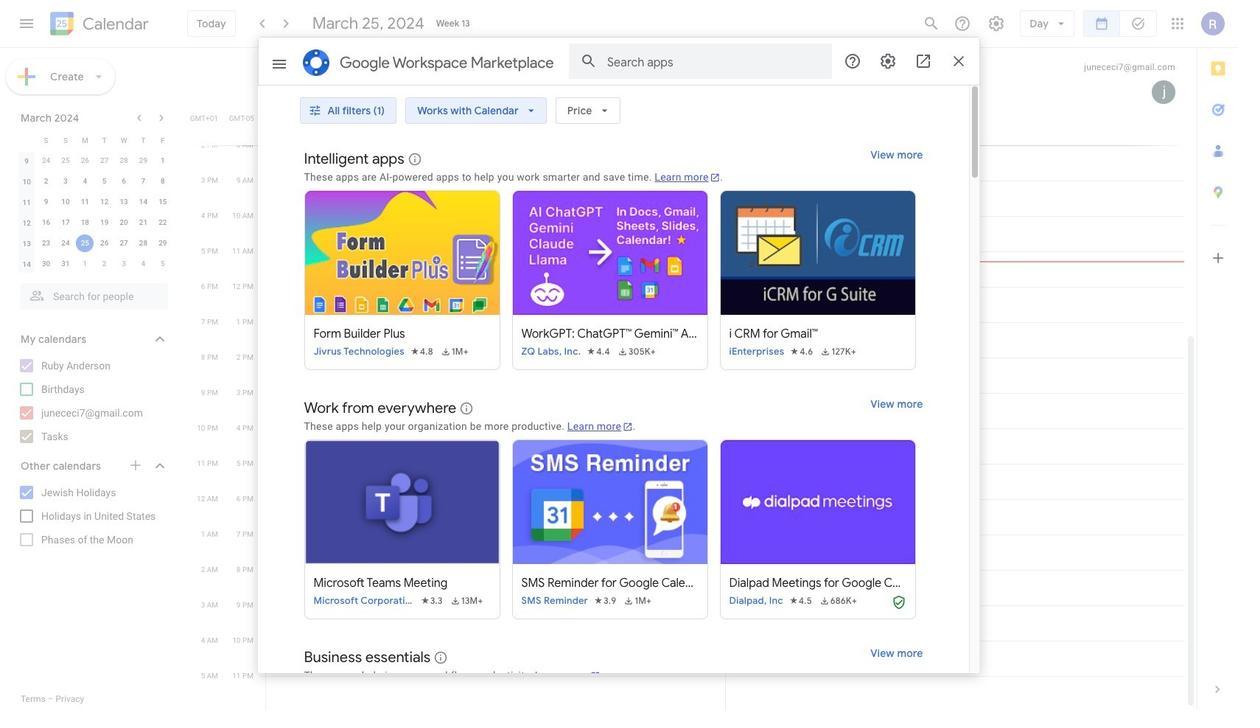 Task type: locate. For each thing, give the bounding box(es) containing it.
6 row from the top
[[17, 233, 173, 254]]

11 element
[[76, 193, 94, 211]]

None search field
[[0, 277, 183, 310]]

10 element
[[57, 193, 74, 211]]

2 element
[[37, 173, 55, 190]]

tab list
[[1198, 48, 1239, 669]]

7 element
[[135, 173, 152, 190]]

row down 19 element
[[17, 233, 173, 254]]

february 28 element
[[115, 152, 133, 170]]

cell
[[266, 110, 726, 145], [75, 233, 95, 254]]

0 vertical spatial column header
[[266, 48, 726, 110]]

14 element
[[135, 193, 152, 211]]

1 vertical spatial cell
[[75, 233, 95, 254]]

row up 12 element at the left
[[17, 171, 173, 192]]

1 horizontal spatial column header
[[266, 48, 726, 110]]

1 horizontal spatial cell
[[266, 110, 726, 145]]

row
[[17, 130, 173, 150], [17, 150, 173, 171], [17, 171, 173, 192], [17, 192, 173, 212], [17, 212, 173, 233], [17, 233, 173, 254], [17, 254, 173, 274]]

march 2024 grid
[[14, 130, 173, 274]]

row down 26 element
[[17, 254, 173, 274]]

0 horizontal spatial cell
[[75, 233, 95, 254]]

row down 4 element
[[17, 192, 173, 212]]

1 vertical spatial column header
[[17, 130, 36, 150]]

15 element
[[154, 193, 172, 211]]

4 element
[[76, 173, 94, 190]]

9 element
[[37, 193, 55, 211]]

row up 26 element
[[17, 212, 173, 233]]

row up "february 26" element
[[17, 130, 173, 150]]

4 row from the top
[[17, 192, 173, 212]]

heading
[[80, 15, 149, 33]]

calendar element
[[47, 9, 149, 41]]

27 element
[[115, 234, 133, 252]]

12 element
[[96, 193, 113, 211]]

0 horizontal spatial column header
[[17, 130, 36, 150]]

row up 4 element
[[17, 150, 173, 171]]

column header inside march 2024 "grid"
[[17, 130, 36, 150]]

grid
[[189, 48, 1197, 710]]

my calendars list
[[3, 354, 183, 448]]

row group
[[17, 150, 173, 274]]

column header
[[266, 48, 726, 110], [17, 130, 36, 150]]

20 element
[[115, 214, 133, 232]]

0 vertical spatial cell
[[266, 110, 726, 145]]



Task type: describe. For each thing, give the bounding box(es) containing it.
april 4 element
[[135, 255, 152, 273]]

25, today element
[[76, 234, 94, 252]]

8 element
[[154, 173, 172, 190]]

6 element
[[115, 173, 133, 190]]

30 element
[[37, 255, 55, 273]]

3 row from the top
[[17, 171, 173, 192]]

april 2 element
[[96, 255, 113, 273]]

february 24 element
[[37, 152, 55, 170]]

april 3 element
[[115, 255, 133, 273]]

23 element
[[37, 234, 55, 252]]

29 element
[[154, 234, 172, 252]]

february 29 element
[[135, 152, 152, 170]]

19 element
[[96, 214, 113, 232]]

heading inside calendar element
[[80, 15, 149, 33]]

7 row from the top
[[17, 254, 173, 274]]

row group inside march 2024 "grid"
[[17, 150, 173, 274]]

february 27 element
[[96, 152, 113, 170]]

cell inside row group
[[75, 233, 95, 254]]

26 element
[[96, 234, 113, 252]]

5 row from the top
[[17, 212, 173, 233]]

18 element
[[76, 214, 94, 232]]

16 element
[[37, 214, 55, 232]]

22 element
[[154, 214, 172, 232]]

5 element
[[96, 173, 113, 190]]

21 element
[[135, 214, 152, 232]]

february 26 element
[[76, 152, 94, 170]]

2 row from the top
[[17, 150, 173, 171]]

april 5 element
[[154, 255, 172, 273]]

13 element
[[115, 193, 133, 211]]

3 element
[[57, 173, 74, 190]]

april 1 element
[[76, 255, 94, 273]]

31 element
[[57, 255, 74, 273]]

17 element
[[57, 214, 74, 232]]

24 element
[[57, 234, 74, 252]]

other calendars list
[[3, 481, 183, 552]]

28 element
[[135, 234, 152, 252]]

main drawer image
[[18, 15, 35, 32]]

1 element
[[154, 152, 172, 170]]

february 25 element
[[57, 152, 74, 170]]

1 row from the top
[[17, 130, 173, 150]]



Task type: vqa. For each thing, say whether or not it's contained in the screenshot.
tab list
yes



